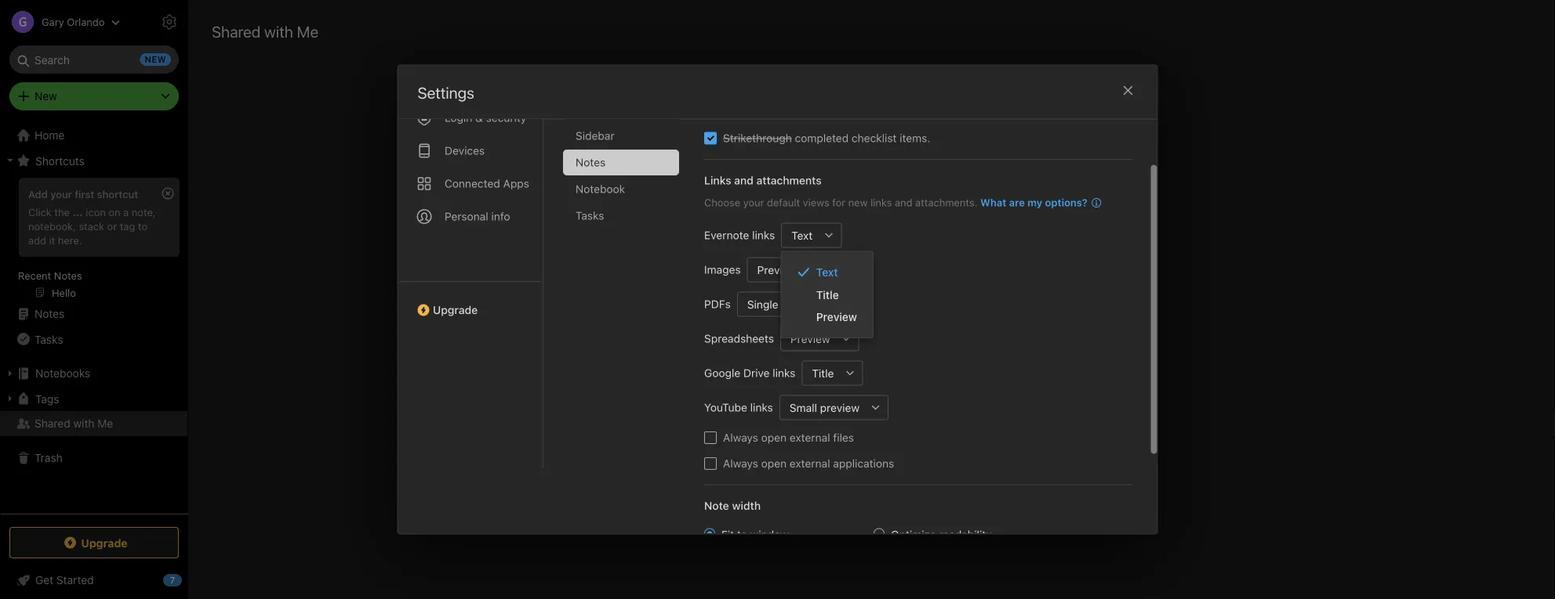 Task type: vqa. For each thing, say whether or not it's contained in the screenshot.


Task type: locate. For each thing, give the bounding box(es) containing it.
external for files
[[789, 432, 830, 445]]

0 vertical spatial preview
[[757, 264, 797, 277]]

title
[[816, 289, 839, 302], [812, 367, 834, 380]]

2 always from the top
[[723, 458, 758, 471]]

shared with me element
[[188, 0, 1555, 600]]

0 vertical spatial upgrade button
[[398, 282, 542, 323]]

Choose default view option for YouTube links field
[[779, 396, 888, 421]]

tasks down notebook at the top of the page
[[575, 209, 604, 222]]

your down links and attachments
[[743, 197, 764, 209]]

tab list containing sidebar
[[563, 70, 691, 469]]

title button
[[801, 361, 837, 386]]

open down always open external files in the bottom of the page
[[761, 458, 786, 471]]

text up title link
[[816, 266, 838, 279]]

1 horizontal spatial upgrade button
[[398, 282, 542, 323]]

links and attachments
[[704, 174, 821, 187]]

Always open external files checkbox
[[704, 432, 716, 445]]

files
[[833, 432, 854, 445]]

0 horizontal spatial text
[[791, 229, 812, 242]]

preview button up single page button
[[747, 258, 801, 283]]

preview up single page
[[757, 264, 797, 277]]

tab list for choose your default views for new links and attachments.
[[563, 70, 691, 469]]

0 vertical spatial upgrade
[[432, 304, 477, 317]]

tab list containing login & security
[[398, 54, 543, 469]]

shared
[[865, 356, 909, 373], [837, 386, 876, 401]]

0 horizontal spatial tab list
[[398, 54, 543, 469]]

external down always open external files in the bottom of the page
[[789, 458, 830, 471]]

&
[[475, 111, 483, 124]]

attachments
[[756, 174, 821, 187]]

1 horizontal spatial with
[[264, 22, 293, 40]]

2 vertical spatial and
[[749, 386, 770, 401]]

text down views
[[791, 229, 812, 242]]

links
[[870, 197, 892, 209], [752, 229, 775, 242], [772, 367, 795, 380], [750, 402, 773, 414]]

Choose default view option for Spreadsheets field
[[780, 327, 859, 352]]

tags button
[[0, 387, 187, 412]]

upgrade button
[[398, 282, 542, 323], [9, 528, 179, 559]]

group
[[0, 173, 187, 308]]

0 horizontal spatial shared with me
[[35, 418, 113, 431]]

with inside tree
[[73, 418, 95, 431]]

settings image
[[160, 13, 179, 31]]

2 open from the top
[[761, 458, 786, 471]]

1 vertical spatial title
[[812, 367, 834, 380]]

1 vertical spatial open
[[761, 458, 786, 471]]

option group containing fit to window
[[704, 527, 1024, 600]]

youtube links
[[704, 402, 773, 414]]

notes inside tab
[[575, 156, 605, 169]]

text link
[[782, 262, 873, 284]]

0 horizontal spatial your
[[50, 188, 72, 200]]

1 horizontal spatial shared
[[212, 22, 261, 40]]

1 horizontal spatial text
[[816, 266, 838, 279]]

title up "notebooks"
[[812, 367, 834, 380]]

0 vertical spatial here.
[[58, 234, 82, 246]]

shared up preview
[[837, 386, 876, 401]]

shortcut
[[97, 188, 138, 200]]

1 horizontal spatial your
[[743, 197, 764, 209]]

0 horizontal spatial here.
[[58, 234, 82, 246]]

shortcuts button
[[0, 148, 187, 173]]

title inside button
[[812, 367, 834, 380]]

1 open from the top
[[761, 432, 786, 445]]

nothing shared yet
[[810, 356, 933, 373]]

0 vertical spatial tasks
[[575, 209, 604, 222]]

security
[[486, 111, 526, 124]]

1 vertical spatial preview
[[816, 311, 857, 324]]

notebooks
[[35, 367, 90, 380]]

group containing add your first shortcut
[[0, 173, 187, 308]]

1 vertical spatial tasks
[[35, 333, 63, 346]]

title inside "dropdown list" menu
[[816, 289, 839, 302]]

1 horizontal spatial here.
[[1002, 386, 1031, 401]]

1 horizontal spatial tasks
[[575, 209, 604, 222]]

sidebar
[[575, 129, 614, 142]]

shortcuts
[[35, 154, 85, 167]]

single page button
[[737, 292, 810, 317]]

preview down "preview" link
[[790, 333, 830, 346]]

my
[[1027, 197, 1042, 209]]

text button
[[781, 223, 816, 248]]

notes
[[575, 156, 605, 169], [54, 270, 82, 282], [35, 308, 64, 321], [712, 386, 746, 401]]

settings
[[418, 84, 474, 102]]

2 vertical spatial preview
[[790, 333, 830, 346]]

readability
[[939, 529, 991, 542]]

add your first shortcut
[[28, 188, 138, 200]]

pdfs
[[704, 298, 730, 311]]

your for first
[[50, 188, 72, 200]]

notes up youtube
[[712, 386, 746, 401]]

shared with me
[[212, 22, 318, 40], [35, 418, 113, 431]]

optimize readability
[[890, 529, 991, 542]]

links down drive at bottom left
[[750, 402, 773, 414]]

shared up notes and notebooks shared with you will show up here.
[[865, 356, 909, 373]]

note
[[704, 500, 729, 513]]

and for notebooks
[[749, 386, 770, 401]]

notes tab
[[563, 150, 679, 176]]

your up the
[[50, 188, 72, 200]]

0 vertical spatial with
[[264, 22, 293, 40]]

1 horizontal spatial tab list
[[563, 70, 691, 469]]

preview
[[820, 402, 859, 415]]

0 horizontal spatial shared
[[35, 418, 70, 431]]

login
[[444, 111, 472, 124]]

0 vertical spatial open
[[761, 432, 786, 445]]

here. right up at the right of page
[[1002, 386, 1031, 401]]

expand notebooks image
[[4, 368, 16, 380]]

notebooks
[[774, 386, 834, 401]]

personal
[[444, 210, 488, 223]]

google
[[704, 367, 740, 380]]

spreadsheets
[[704, 333, 774, 345]]

tab list
[[398, 54, 543, 469], [563, 70, 691, 469]]

recent
[[18, 270, 51, 282]]

and left attachments.
[[894, 197, 912, 209]]

text inside "dropdown list" menu
[[816, 266, 838, 279]]

and for attachments
[[734, 174, 753, 187]]

and down drive at bottom left
[[749, 386, 770, 401]]

always
[[723, 432, 758, 445], [723, 458, 758, 471]]

devices
[[444, 144, 484, 157]]

0 vertical spatial preview button
[[747, 258, 801, 283]]

tasks up notebooks
[[35, 333, 63, 346]]

up
[[985, 386, 999, 401]]

1 horizontal spatial upgrade
[[432, 304, 477, 317]]

1 vertical spatial here.
[[1002, 386, 1031, 401]]

small
[[789, 402, 817, 415]]

tasks
[[575, 209, 604, 222], [35, 333, 63, 346]]

your inside group
[[50, 188, 72, 200]]

to down note,
[[138, 220, 147, 232]]

0 vertical spatial and
[[734, 174, 753, 187]]

and inside shared with me element
[[749, 386, 770, 401]]

tasks tab
[[563, 203, 679, 229]]

upgrade for top upgrade popup button
[[432, 304, 477, 317]]

sidebar tab
[[563, 123, 679, 149]]

evernote links
[[704, 229, 775, 242]]

1 vertical spatial text
[[816, 266, 838, 279]]

fit
[[721, 529, 734, 542]]

the
[[54, 206, 70, 218]]

preview down title link
[[816, 311, 857, 324]]

0 vertical spatial always
[[723, 432, 758, 445]]

0 vertical spatial external
[[789, 432, 830, 445]]

0 vertical spatial to
[[138, 220, 147, 232]]

evernote
[[704, 229, 749, 242]]

shared down tags
[[35, 418, 70, 431]]

to right fit
[[737, 529, 747, 542]]

recent notes
[[18, 270, 82, 282]]

1 vertical spatial shared with me
[[35, 418, 113, 431]]

strikethrough
[[723, 132, 791, 145]]

here. right it
[[58, 234, 82, 246]]

shared with me link
[[0, 412, 187, 437]]

preview inside choose default view option for spreadsheets field
[[790, 333, 830, 346]]

open
[[761, 432, 786, 445], [761, 458, 786, 471]]

1 external from the top
[[789, 432, 830, 445]]

apps
[[503, 177, 529, 190]]

notebook
[[575, 183, 625, 196]]

notes down sidebar
[[575, 156, 605, 169]]

shared right settings image on the left top
[[212, 22, 261, 40]]

title up "preview" link
[[816, 289, 839, 302]]

choose
[[704, 197, 740, 209]]

0 horizontal spatial upgrade
[[81, 537, 128, 550]]

page
[[781, 298, 806, 311]]

to
[[138, 220, 147, 232], [737, 529, 747, 542]]

0 horizontal spatial me
[[97, 418, 113, 431]]

2 horizontal spatial with
[[879, 386, 903, 401]]

always for always open external files
[[723, 432, 758, 445]]

0 horizontal spatial tasks
[[35, 333, 63, 346]]

preview button up "title" button
[[780, 327, 834, 352]]

external for applications
[[789, 458, 830, 471]]

tree
[[0, 123, 188, 514]]

1 vertical spatial with
[[879, 386, 903, 401]]

always right the always open external applications option
[[723, 458, 758, 471]]

1 horizontal spatial me
[[297, 22, 318, 40]]

expand tags image
[[4, 393, 16, 405]]

links right new at top right
[[870, 197, 892, 209]]

1 vertical spatial to
[[737, 529, 747, 542]]

1 vertical spatial me
[[97, 418, 113, 431]]

0 horizontal spatial to
[[138, 220, 147, 232]]

1 always from the top
[[723, 432, 758, 445]]

option group
[[704, 527, 1024, 600]]

notebook tab
[[563, 176, 679, 202]]

to inside "icon on a note, notebook, stack or tag to add it here."
[[138, 220, 147, 232]]

2 vertical spatial with
[[73, 418, 95, 431]]

open up always open external applications
[[761, 432, 786, 445]]

1 vertical spatial shared
[[35, 418, 70, 431]]

0 vertical spatial title
[[816, 289, 839, 302]]

1 vertical spatial and
[[894, 197, 912, 209]]

shared with me inside tree
[[35, 418, 113, 431]]

items.
[[899, 132, 930, 145]]

Select218 checkbox
[[704, 132, 716, 145]]

1 vertical spatial external
[[789, 458, 830, 471]]

1 vertical spatial upgrade button
[[9, 528, 179, 559]]

views
[[802, 197, 829, 209]]

tags
[[35, 393, 59, 406]]

2 external from the top
[[789, 458, 830, 471]]

preview link
[[782, 306, 873, 329]]

0 vertical spatial text
[[791, 229, 812, 242]]

tasks inside button
[[35, 333, 63, 346]]

click the ...
[[28, 206, 83, 218]]

links left text button
[[752, 229, 775, 242]]

always right the always open external files checkbox
[[723, 432, 758, 445]]

are
[[1009, 197, 1024, 209]]

shared inside tree
[[35, 418, 70, 431]]

images
[[704, 263, 740, 276]]

None search field
[[20, 45, 168, 74]]

notes inside shared with me element
[[712, 386, 746, 401]]

small preview
[[789, 402, 859, 415]]

new
[[848, 197, 867, 209]]

and right links
[[734, 174, 753, 187]]

0 horizontal spatial upgrade button
[[9, 528, 179, 559]]

external up always open external applications
[[789, 432, 830, 445]]

trash
[[35, 452, 63, 465]]

notes right "recent"
[[54, 270, 82, 282]]

stack
[[79, 220, 104, 232]]

here. inside "icon on a note, notebook, stack or tag to add it here."
[[58, 234, 82, 246]]

choose your default views for new links and attachments.
[[704, 197, 977, 209]]

0 vertical spatial me
[[297, 22, 318, 40]]

you
[[906, 386, 927, 401]]

0 horizontal spatial with
[[73, 418, 95, 431]]

preview button
[[747, 258, 801, 283], [780, 327, 834, 352]]

preview
[[757, 264, 797, 277], [816, 311, 857, 324], [790, 333, 830, 346]]

links right drive at bottom left
[[772, 367, 795, 380]]

1 vertical spatial upgrade
[[81, 537, 128, 550]]

1 horizontal spatial shared with me
[[212, 22, 318, 40]]

1 vertical spatial always
[[723, 458, 758, 471]]

tab list for links and attachments
[[398, 54, 543, 469]]

0 vertical spatial shared
[[865, 356, 909, 373]]

note,
[[132, 206, 156, 218]]



Task type: describe. For each thing, give the bounding box(es) containing it.
small preview button
[[779, 396, 863, 421]]

0 vertical spatial shared
[[212, 22, 261, 40]]

default
[[767, 197, 800, 209]]

notes and notebooks shared with you will show up here.
[[712, 386, 1031, 401]]

here. inside shared with me element
[[1002, 386, 1031, 401]]

title link
[[782, 284, 873, 306]]

notes link
[[0, 302, 187, 327]]

note width
[[704, 500, 760, 513]]

personal info
[[444, 210, 510, 223]]

drive
[[743, 367, 769, 380]]

optimize
[[890, 529, 936, 542]]

your for default
[[743, 197, 764, 209]]

options?
[[1045, 197, 1087, 209]]

open for always open external applications
[[761, 458, 786, 471]]

login & security
[[444, 111, 526, 124]]

always open external applications
[[723, 458, 894, 471]]

...
[[73, 206, 83, 218]]

connected
[[444, 177, 500, 190]]

it
[[49, 234, 55, 246]]

tag
[[120, 220, 135, 232]]

icon on a note, notebook, stack or tag to add it here.
[[28, 206, 156, 246]]

single page
[[747, 298, 806, 311]]

notebooks link
[[0, 362, 187, 387]]

upgrade for bottom upgrade popup button
[[81, 537, 128, 550]]

yet
[[913, 356, 933, 373]]

what
[[980, 197, 1006, 209]]

single
[[747, 298, 778, 311]]

tasks button
[[0, 327, 187, 352]]

strikethrough completed checklist items.
[[723, 132, 930, 145]]

show
[[951, 386, 981, 401]]

window
[[750, 529, 788, 542]]

nothing
[[810, 356, 862, 373]]

icon
[[86, 206, 106, 218]]

Choose default view option for Images field
[[747, 258, 826, 283]]

tree containing home
[[0, 123, 188, 514]]

or
[[107, 220, 117, 232]]

google drive links
[[704, 367, 795, 380]]

trash link
[[0, 446, 187, 471]]

a
[[123, 206, 129, 218]]

attachments.
[[915, 197, 977, 209]]

notes down recent notes
[[35, 308, 64, 321]]

0 vertical spatial shared with me
[[212, 22, 318, 40]]

Always open external applications checkbox
[[704, 458, 716, 471]]

Choose default view option for PDFs field
[[737, 292, 835, 317]]

always open external files
[[723, 432, 854, 445]]

what are my options?
[[980, 197, 1087, 209]]

links
[[704, 174, 731, 187]]

for
[[832, 197, 845, 209]]

add
[[28, 188, 48, 200]]

home
[[35, 129, 64, 142]]

on
[[109, 206, 120, 218]]

close image
[[1119, 81, 1138, 100]]

dropdown list menu
[[782, 262, 873, 329]]

new button
[[9, 82, 179, 111]]

tasks inside tab
[[575, 209, 604, 222]]

first
[[75, 188, 94, 200]]

click
[[28, 206, 52, 218]]

Choose default view option for Evernote links field
[[781, 223, 841, 248]]

always for always open external applications
[[723, 458, 758, 471]]

fit to window
[[721, 529, 788, 542]]

Choose default view option for Google Drive links field
[[801, 361, 863, 386]]

notes inside group
[[54, 270, 82, 282]]

preview inside the choose default view option for images field
[[757, 264, 797, 277]]

completed
[[794, 132, 848, 145]]

home link
[[0, 123, 188, 148]]

1 vertical spatial preview button
[[780, 327, 834, 352]]

youtube
[[704, 402, 747, 414]]

notebook,
[[28, 220, 76, 232]]

connected apps
[[444, 177, 529, 190]]

1 horizontal spatial to
[[737, 529, 747, 542]]

new
[[35, 90, 57, 103]]

info
[[491, 210, 510, 223]]

1 vertical spatial shared
[[837, 386, 876, 401]]

applications
[[833, 458, 894, 471]]

preview inside "dropdown list" menu
[[816, 311, 857, 324]]

will
[[930, 386, 948, 401]]

text inside button
[[791, 229, 812, 242]]

Search text field
[[20, 45, 168, 74]]

open for always open external files
[[761, 432, 786, 445]]



